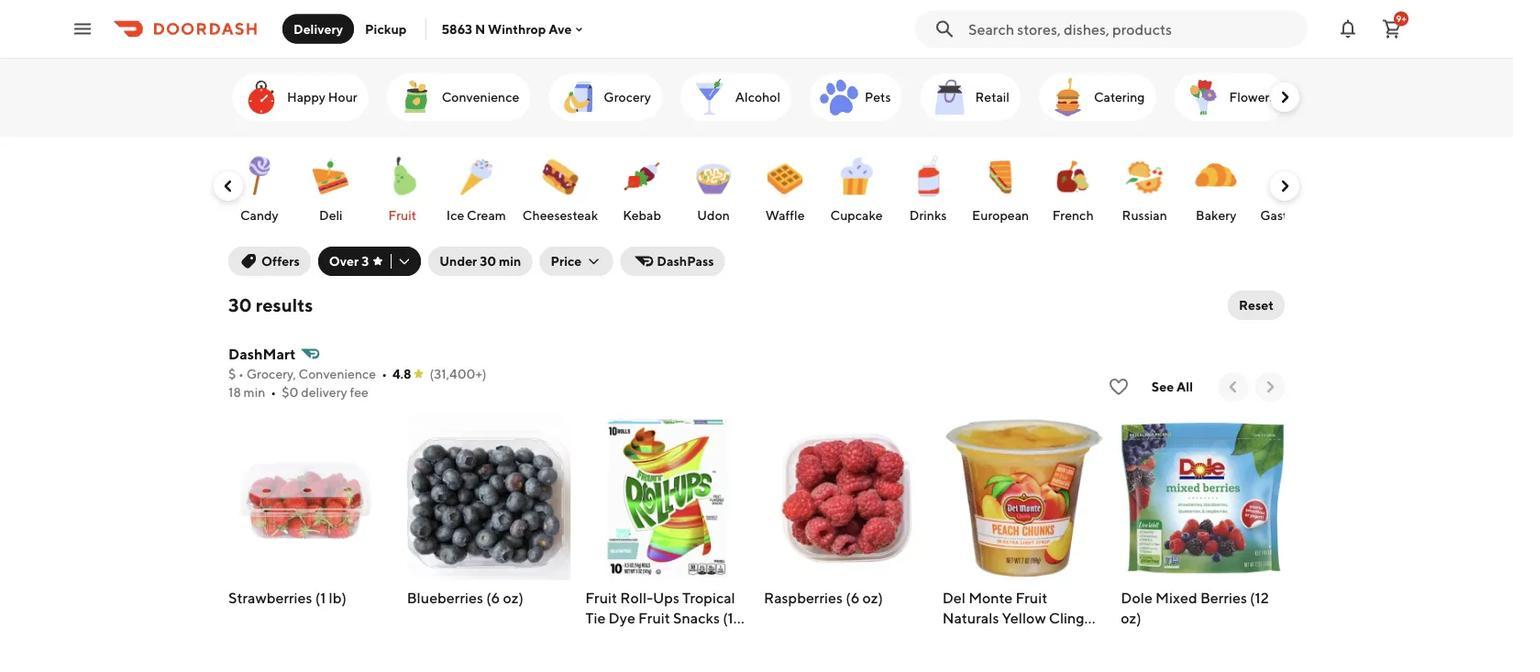 Task type: describe. For each thing, give the bounding box(es) containing it.
30 results
[[228, 294, 313, 316]]

(10
[[723, 609, 744, 627]]

alcohol
[[736, 89, 781, 105]]

ups
[[653, 589, 680, 607]]

9+ button
[[1374, 11, 1411, 47]]

catering
[[1094, 89, 1145, 105]]

$0
[[282, 385, 298, 400]]

candy
[[240, 208, 279, 223]]

raspberries
[[764, 589, 843, 607]]

lb)
[[329, 589, 347, 607]]

monte
[[969, 589, 1013, 607]]

french
[[1053, 208, 1094, 223]]

$ • grocery, convenience •
[[228, 367, 387, 382]]

oz) right blueberries
[[503, 589, 524, 607]]

russian
[[1123, 208, 1168, 223]]

5863 n winthrop ave
[[442, 21, 572, 36]]

n
[[475, 21, 485, 36]]

yellow
[[1002, 609, 1046, 627]]

happy
[[287, 89, 326, 105]]

oz) inside the del monte fruit naturals yellow cling peach chunks in extra light syrup (7 oz)
[[1038, 650, 1058, 661]]

happy hour image
[[239, 75, 283, 119]]

extra
[[1058, 629, 1093, 647]]

fruit inside the del monte fruit naturals yellow cling peach chunks in extra light syrup (7 oz)
[[1016, 589, 1048, 607]]

grocery image
[[556, 75, 600, 119]]

notification bell image
[[1338, 18, 1360, 40]]

tie
[[586, 609, 606, 627]]

convenience inside convenience link
[[442, 89, 520, 105]]

fruit down ups
[[639, 609, 671, 627]]

peach
[[943, 629, 985, 647]]

dye
[[609, 609, 636, 627]]

fruit roll-ups tropical tie dye fruit snacks (10 ct)
[[586, 589, 744, 647]]

dole
[[1121, 589, 1153, 607]]

4.8
[[393, 367, 412, 382]]

ice cream
[[447, 208, 506, 223]]

retail link
[[921, 73, 1021, 121]]

del monte fruit naturals yellow cling peach chunks in extra light syrup (7 oz)
[[943, 589, 1093, 661]]

delivery
[[294, 21, 343, 36]]

grocery,
[[247, 367, 296, 382]]

fee
[[350, 385, 369, 400]]

(7
[[1022, 650, 1035, 661]]

pets link
[[810, 73, 902, 121]]

flowers link
[[1175, 73, 1287, 121]]

9+
[[1397, 13, 1407, 24]]

retail
[[976, 89, 1010, 105]]

flowers image
[[1182, 75, 1226, 119]]

winthrop
[[488, 21, 546, 36]]

see
[[1152, 379, 1174, 394]]

0 items, open order cart image
[[1382, 18, 1404, 40]]

reset button
[[1228, 291, 1285, 320]]

berries
[[1201, 589, 1248, 607]]

del
[[943, 589, 966, 607]]

chunks
[[988, 629, 1039, 647]]

1 vertical spatial next button of carousel image
[[1261, 378, 1280, 396]]

deli
[[319, 208, 343, 223]]

convenience link
[[387, 73, 531, 121]]

ct)
[[586, 629, 604, 647]]

dashpass
[[657, 254, 714, 269]]

ave
[[549, 21, 572, 36]]

over 3 button
[[318, 247, 421, 276]]

(12
[[1251, 589, 1269, 607]]

0 vertical spatial next button of carousel image
[[1276, 177, 1294, 195]]

retail image
[[928, 75, 972, 119]]

strawberries
[[228, 589, 312, 607]]

snacks
[[673, 609, 720, 627]]

cupcake
[[831, 208, 883, 223]]

raspberries (6 oz)
[[764, 589, 883, 607]]

delivery
[[301, 385, 347, 400]]

(6 for raspberries
[[846, 589, 860, 607]]

light
[[943, 650, 978, 661]]

(31,400+)
[[430, 367, 487, 382]]

all
[[1177, 379, 1194, 394]]

pets image
[[817, 75, 862, 119]]

gastropubs
[[1261, 208, 1329, 223]]

pets
[[865, 89, 891, 105]]

see all
[[1152, 379, 1194, 394]]

0 horizontal spatial convenience
[[299, 367, 376, 382]]

18 min • $0 delivery fee
[[228, 385, 369, 400]]



Task type: vqa. For each thing, say whether or not it's contained in the screenshot.
9+ at the right top of the page
yes



Task type: locate. For each thing, give the bounding box(es) containing it.
naturals
[[943, 609, 999, 627]]

reset
[[1239, 298, 1274, 313]]

convenience image
[[394, 75, 438, 119]]

1 (6 from the left
[[486, 589, 500, 607]]

happy hour
[[287, 89, 358, 105]]

0 horizontal spatial (6
[[486, 589, 500, 607]]

1 horizontal spatial 30
[[480, 254, 496, 269]]

0 vertical spatial convenience
[[442, 89, 520, 105]]

Store search: begin typing to search for stores available on DoorDash text field
[[969, 19, 1297, 39]]

• left 4.8
[[382, 367, 387, 382]]

convenience up delivery on the bottom left of the page
[[299, 367, 376, 382]]

waffle
[[766, 208, 805, 223]]

(6
[[486, 589, 500, 607], [846, 589, 860, 607]]

tropical
[[683, 589, 736, 607]]

fruit up tie
[[586, 589, 618, 607]]

kebab
[[623, 208, 661, 223]]

cream
[[467, 208, 506, 223]]

1 horizontal spatial •
[[271, 385, 276, 400]]

2 (6 from the left
[[846, 589, 860, 607]]

mixed
[[1156, 589, 1198, 607]]

pickup
[[365, 21, 407, 36]]

offers button
[[228, 247, 311, 276]]

1 horizontal spatial (6
[[846, 589, 860, 607]]

grocery link
[[549, 73, 662, 121]]

•
[[239, 367, 244, 382], [382, 367, 387, 382], [271, 385, 276, 400]]

alcohol image
[[688, 75, 732, 119]]

roll-
[[620, 589, 653, 607]]

dole mixed berries (12 oz)
[[1121, 589, 1269, 627]]

oz)
[[503, 589, 524, 607], [863, 589, 883, 607], [1121, 609, 1142, 627], [1038, 650, 1058, 661]]

offers
[[261, 254, 300, 269]]

price
[[551, 254, 582, 269]]

catering image
[[1047, 75, 1091, 119]]

udon
[[698, 208, 730, 223]]

• right $
[[239, 367, 244, 382]]

open menu image
[[72, 18, 94, 40]]

30 right under
[[480, 254, 496, 269]]

price button
[[540, 247, 613, 276]]

(6 right raspberries
[[846, 589, 860, 607]]

1 vertical spatial min
[[244, 385, 265, 400]]

under
[[440, 254, 477, 269]]

oz) down in
[[1038, 650, 1058, 661]]

cheesesteak
[[523, 208, 598, 223]]

next button of carousel image up gastropubs on the top right of the page
[[1276, 177, 1294, 195]]

cling
[[1049, 609, 1085, 627]]

• left $0
[[271, 385, 276, 400]]

click to add this store to your saved list image
[[1108, 376, 1130, 398]]

pickup button
[[354, 14, 418, 44]]

syrup
[[981, 650, 1019, 661]]

oz) down dole
[[1121, 609, 1142, 627]]

2 horizontal spatial •
[[382, 367, 387, 382]]

dashpass button
[[620, 247, 725, 276]]

in
[[1042, 629, 1055, 647]]

grocery
[[604, 89, 651, 105]]

catering link
[[1039, 73, 1156, 121]]

next button of carousel image right previous button of carousel icon on the right bottom of page
[[1261, 378, 1280, 396]]

previous button of carousel image
[[219, 177, 238, 195]]

0 vertical spatial min
[[499, 254, 521, 269]]

(6 right blueberries
[[486, 589, 500, 607]]

1 horizontal spatial min
[[499, 254, 521, 269]]

5863 n winthrop ave button
[[442, 21, 587, 36]]

0 vertical spatial 30
[[480, 254, 496, 269]]

drinks
[[910, 208, 947, 223]]

30 inside button
[[480, 254, 496, 269]]

flowers
[[1230, 89, 1276, 105]]

alcohol link
[[681, 73, 792, 121]]

0 horizontal spatial •
[[239, 367, 244, 382]]

fruit up yellow
[[1016, 589, 1048, 607]]

$
[[228, 367, 236, 382]]

1 horizontal spatial convenience
[[442, 89, 520, 105]]

0 horizontal spatial 30
[[228, 294, 252, 316]]

under 30 min button
[[429, 247, 533, 276]]

next button of carousel image
[[1276, 177, 1294, 195], [1261, 378, 1280, 396]]

3
[[362, 254, 369, 269]]

bakery
[[1196, 208, 1237, 223]]

happy hour link
[[232, 73, 369, 121]]

over 3
[[329, 254, 369, 269]]

oz) inside dole mixed berries (12 oz)
[[1121, 609, 1142, 627]]

european
[[973, 208, 1029, 223]]

(6 for blueberries
[[486, 589, 500, 607]]

hour
[[328, 89, 358, 105]]

0 horizontal spatial min
[[244, 385, 265, 400]]

ice
[[447, 208, 464, 223]]

next button of carousel image
[[1276, 88, 1294, 106]]

blueberries (6 oz)
[[407, 589, 524, 607]]

5863
[[442, 21, 472, 36]]

(1
[[315, 589, 326, 607]]

min inside button
[[499, 254, 521, 269]]

oz) right raspberries
[[863, 589, 883, 607]]

30 left results
[[228, 294, 252, 316]]

over
[[329, 254, 359, 269]]

30
[[480, 254, 496, 269], [228, 294, 252, 316]]

blueberries
[[407, 589, 483, 607]]

fruit
[[389, 208, 417, 223], [586, 589, 618, 607], [1016, 589, 1048, 607], [639, 609, 671, 627]]

1 vertical spatial 30
[[228, 294, 252, 316]]

convenience right "convenience" icon
[[442, 89, 520, 105]]

min right 18
[[244, 385, 265, 400]]

18
[[228, 385, 241, 400]]

dashmart
[[228, 345, 296, 363]]

under 30 min
[[440, 254, 521, 269]]

previous button of carousel image
[[1225, 378, 1243, 396]]

results
[[256, 294, 313, 316]]

fruit left ice at left
[[389, 208, 417, 223]]

strawberries (1 lb)
[[228, 589, 347, 607]]

1 vertical spatial convenience
[[299, 367, 376, 382]]

min down cream
[[499, 254, 521, 269]]



